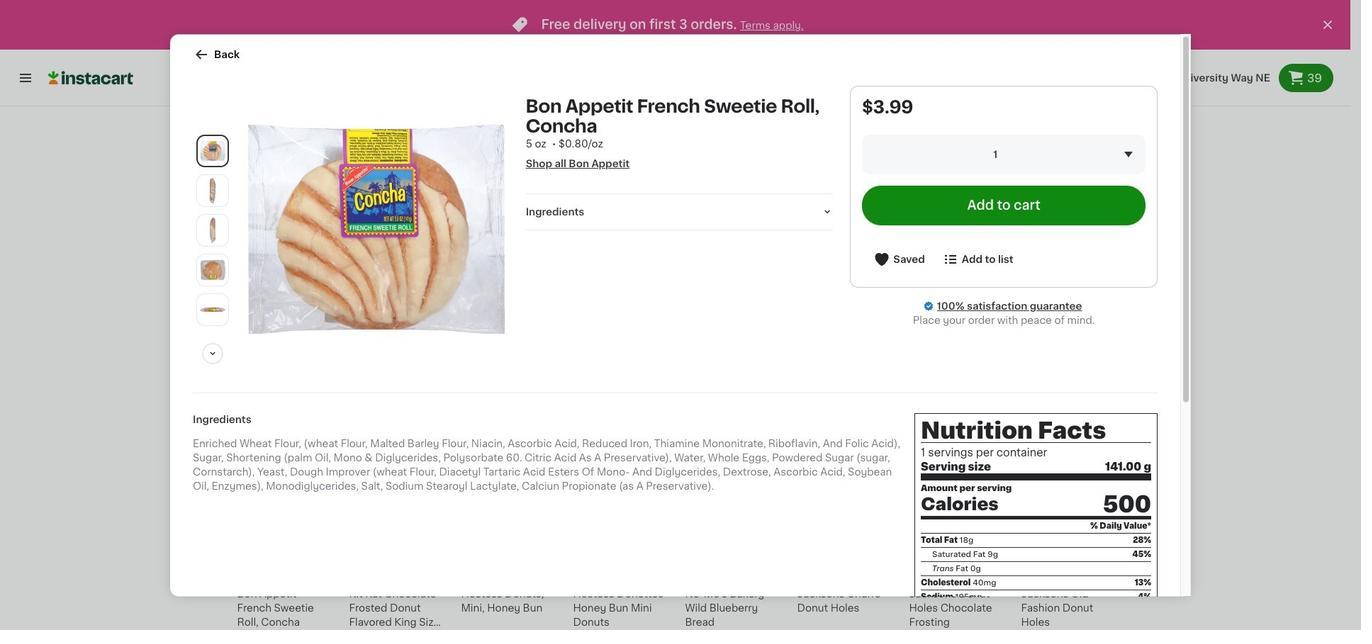 Task type: vqa. For each thing, say whether or not it's contained in the screenshot.
0 within the button
no



Task type: locate. For each thing, give the bounding box(es) containing it.
bon appetit french sweetie roll, concha image
[[237, 489, 329, 581]]

enlarge cookies & cakes bon appetit french sweetie roll, concha angle_back (opens in a new tab) image
[[200, 257, 226, 283]]

None field
[[863, 134, 1146, 174]]

chocolate frosted donut image
[[910, 232, 1002, 324]]

enlarge cookies & cakes bon appetit french sweetie roll, concha hero (opens in a new tab) image
[[200, 138, 226, 164]]

limited time offer region
[[0, 0, 1320, 50]]

None search field
[[204, 58, 1111, 98]]

7-eleven logo image
[[239, 178, 278, 217]]

hostess donettes honey bun mini donuts image
[[573, 489, 666, 581]]

cookies & cakes bon appetit french sweetie roll, concha hero image
[[244, 96, 509, 362]]

7‑eleven crunch mini donuts image
[[1022, 232, 1114, 324]]

7-eleven mangonada donut with tajin seasoning image
[[798, 232, 890, 324]]

7‑eleven cinnamon sugar cake mini donuts with cinnamon sugar topping image
[[237, 232, 329, 324]]

jacksons food stores logo image
[[239, 420, 278, 459]]

enlarge cookies & cakes bon appetit french sweetie roll, concha angle_right (opens in a new tab) image
[[200, 217, 226, 243]]



Task type: describe. For each thing, give the bounding box(es) containing it.
hostess donuts, mini, honey bun image
[[461, 489, 554, 581]]

enlarge cookies & cakes bon appetit french sweetie roll, concha angle_top (opens in a new tab) image
[[200, 297, 226, 322]]

instacart logo image
[[48, 70, 133, 87]]

jacksons old fashion donut holes image
[[1022, 489, 1114, 581]]

enlarge cookies & cakes bon appetit french sweetie roll, concha angle_left (opens in a new tab) image
[[200, 178, 226, 203]]

7‑eleven mini powdered donuts image
[[461, 232, 554, 324]]

item carousel region
[[233, 483, 1138, 631]]

7‑eleven mini chocolate donut image
[[349, 232, 442, 324]]

jacksons donut holes chocolate frosting image
[[910, 489, 1002, 581]]

ne-mo's bakery wild blueberry bread image
[[686, 489, 778, 581]]

kit kat chocolate frosted donut flavored king size candy image
[[349, 489, 442, 581]]



